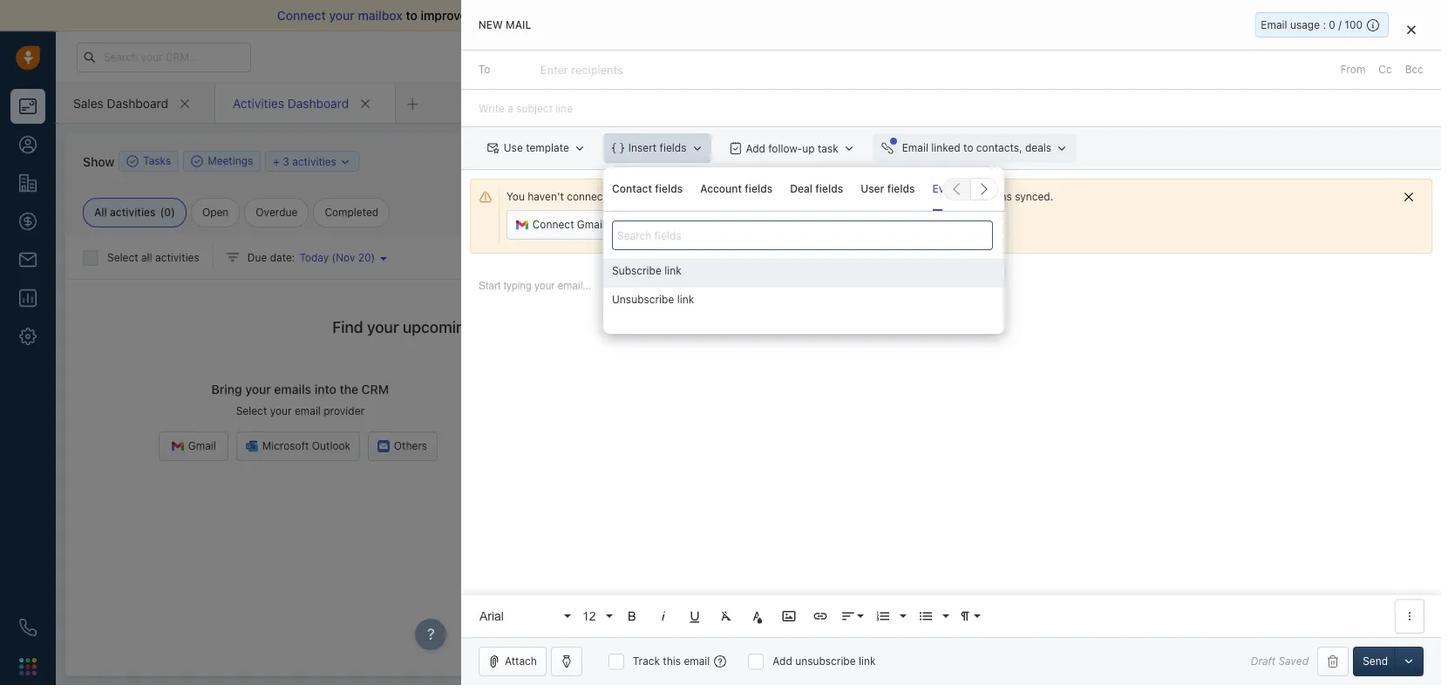 Task type: describe. For each thing, give the bounding box(es) containing it.
unsubscribe
[[795, 655, 856, 668]]

use template button
[[479, 134, 595, 163]]

track this email
[[633, 655, 710, 668]]

select all activities
[[107, 251, 199, 264]]

Search your CRM... text field
[[77, 42, 251, 72]]

0 horizontal spatial and
[[547, 8, 569, 23]]

show
[[83, 154, 115, 169]]

link for unsubscribe link
[[677, 293, 694, 306]]

add task button
[[708, 146, 791, 176]]

contact fields
[[612, 182, 683, 195]]

email linked to contacts, deals
[[902, 141, 1052, 154]]

here.
[[702, 318, 739, 337]]

account
[[700, 182, 742, 195]]

2 vertical spatial link
[[859, 655, 876, 668]]

arial
[[480, 609, 504, 623]]

22:00
[[1040, 588, 1069, 601]]

to down add task button
[[741, 190, 751, 203]]

select inside bring your emails into the crm select your email provider
[[236, 405, 267, 418]]

view activity goals
[[907, 211, 1001, 224]]

meeting
[[878, 154, 918, 167]]

account fields
[[700, 182, 773, 195]]

1 horizontal spatial and
[[595, 318, 622, 337]]

gmail inside connect gmail button
[[577, 218, 605, 231]]

zoom button
[[1035, 243, 1105, 264]]

arial button
[[473, 599, 573, 634]]

today ( nov 20 )
[[299, 251, 375, 264]]

calendar
[[1295, 246, 1340, 259]]

draft saved
[[1251, 655, 1309, 668]]

connect for connect a different email
[[648, 218, 690, 231]]

email inside button
[[747, 218, 773, 231]]

user fields
[[861, 182, 915, 195]]

synced.
[[1015, 190, 1054, 203]]

explore plans link
[[1102, 46, 1189, 67]]

open
[[202, 206, 229, 219]]

/
[[1339, 18, 1342, 31]]

configure widgets
[[1186, 136, 1276, 149]]

meetings
[[208, 155, 253, 168]]

now
[[856, 190, 876, 203]]

Enter recipients text field
[[541, 56, 627, 84]]

teams
[[1185, 246, 1217, 259]]

subscribe
[[612, 264, 662, 277]]

fields for insert fields
[[660, 141, 687, 154]]

configure widgets button
[[1160, 133, 1285, 153]]

google
[[1257, 246, 1293, 259]]

) for today ( nov 20 )
[[371, 251, 375, 264]]

up
[[803, 142, 815, 155]]

all
[[94, 206, 107, 219]]

way
[[626, 8, 649, 23]]

contacts,
[[977, 141, 1023, 154]]

connect left it
[[802, 190, 844, 203]]

provider
[[324, 405, 365, 418]]

your for bring your emails into the crm select your email provider
[[245, 382, 271, 397]]

email usage : 0 / 100
[[1261, 18, 1363, 31]]

fields for event fields
[[964, 182, 992, 195]]

your for find your upcoming tasks, meetings and reminders here.
[[367, 318, 399, 337]]

improve
[[421, 8, 467, 23]]

deal fields link
[[790, 167, 843, 211]]

widgets
[[1237, 136, 1276, 149]]

connect your mailbox to improve deliverability and enable 2-way sync of email conversations.
[[277, 8, 816, 23]]

unsubscribe
[[612, 293, 674, 306]]

new mail
[[479, 18, 532, 31]]

bring your emails into the crm select your email provider
[[212, 382, 389, 418]]

klobrad84@gmail.com
[[622, 190, 738, 203]]

linked
[[932, 141, 961, 154]]

zoom
[[1064, 246, 1093, 259]]

Write a subject line text field
[[461, 90, 1441, 127]]

23:00
[[1040, 641, 1069, 654]]

due date:
[[247, 251, 295, 264]]

usage
[[1290, 18, 1320, 31]]

email right of
[[698, 8, 728, 23]]

phone image
[[19, 619, 37, 637]]

from
[[1341, 63, 1366, 76]]

add for add follow-up task
[[746, 142, 766, 155]]

conversations.
[[731, 8, 816, 23]]

1 horizontal spatial task
[[818, 142, 839, 155]]

1 horizontal spatial (
[[332, 251, 336, 264]]

deals
[[1025, 141, 1052, 154]]

Search fields search field
[[612, 221, 993, 250]]

task inside add task button
[[761, 154, 782, 167]]

view activity goals link
[[891, 210, 1001, 225]]

sales dashboard
[[73, 95, 168, 110]]

google calendar
[[1257, 246, 1340, 259]]

cc
[[1379, 63, 1392, 76]]

event
[[933, 182, 961, 195]]

explore plans
[[1112, 50, 1180, 63]]

connect gmail
[[533, 218, 605, 231]]

explore
[[1112, 50, 1150, 63]]

group containing subscribe link
[[603, 259, 1004, 317]]

others
[[394, 440, 427, 453]]

to right now
[[879, 190, 889, 203]]

the inside bring your emails into the crm select your email provider
[[340, 382, 358, 397]]

to
[[479, 63, 490, 76]]

crm.
[[773, 190, 799, 203]]

insert fields button
[[603, 134, 712, 163]]

microsoft for microsoft outlook
[[262, 440, 309, 453]]

tasks,
[[478, 318, 521, 337]]

contact
[[612, 182, 652, 195]]

add for add task
[[739, 154, 758, 167]]

your inside dialog
[[919, 190, 941, 203]]

microsoft outlook button
[[236, 432, 360, 462]]

connect a different email
[[648, 218, 773, 231]]

to inside button
[[964, 141, 974, 154]]

find
[[332, 318, 363, 337]]



Task type: vqa. For each thing, say whether or not it's contained in the screenshot.
the your associated with Connect your mailbox to improve deliverability and enable 2-way sync of email conversations.
yes



Task type: locate. For each thing, give the bounding box(es) containing it.
email right this
[[684, 655, 710, 668]]

0 vertical spatial activities
[[292, 155, 336, 168]]

0 horizontal spatial 0
[[164, 206, 171, 219]]

microsoft inside microsoft teams button
[[1135, 246, 1182, 259]]

0 for /
[[1329, 18, 1336, 31]]

sales
[[73, 95, 104, 110]]

fields inside event fields "link"
[[964, 182, 992, 195]]

1 dashboard from the left
[[107, 95, 168, 110]]

1 vertical spatial the
[[340, 382, 358, 397]]

100
[[1345, 18, 1363, 31]]

add for add unsubscribe link
[[773, 655, 792, 668]]

and down unsubscribe on the top
[[595, 318, 622, 337]]

0 horizontal spatial dashboard
[[107, 95, 168, 110]]

application containing arial
[[461, 262, 1441, 637]]

2 vertical spatial activities
[[155, 251, 199, 264]]

event fields link
[[933, 167, 992, 211]]

:
[[1323, 18, 1326, 31]]

outlook
[[312, 440, 351, 453]]

connect
[[277, 8, 326, 23], [802, 190, 844, 203], [533, 218, 574, 231], [648, 218, 690, 231]]

( up select all activities
[[160, 206, 164, 219]]

tasks
[[143, 155, 171, 168]]

1 horizontal spatial 0
[[1329, 18, 1336, 31]]

add for add meeting
[[855, 154, 875, 167]]

enable
[[572, 8, 610, 23]]

) right nov
[[371, 251, 375, 264]]

0 horizontal spatial task
[[761, 154, 782, 167]]

1 horizontal spatial email
[[1261, 18, 1287, 31]]

email for email linked to contacts, deals
[[902, 141, 929, 154]]

1 horizontal spatial the
[[754, 190, 770, 203]]

+ 3 activities link
[[273, 153, 352, 170]]

0 vertical spatial select
[[107, 251, 138, 264]]

0 vertical spatial )
[[171, 206, 175, 219]]

1 vertical spatial select
[[236, 405, 267, 418]]

email down emails
[[295, 405, 321, 418]]

fields inside deal fields link
[[815, 182, 843, 195]]

) left open
[[171, 206, 175, 219]]

fields up "goals"
[[964, 182, 992, 195]]

connect your mailbox link
[[277, 8, 406, 23]]

1 vertical spatial activities
[[110, 206, 156, 219]]

microsoft
[[1135, 246, 1182, 259], [262, 440, 309, 453]]

connect a different email button
[[622, 210, 782, 240]]

connect inside button
[[648, 218, 690, 231]]

gmail inside gmail button
[[188, 440, 216, 453]]

configure
[[1186, 136, 1234, 149]]

keep
[[892, 190, 916, 203]]

link right unsubscribe
[[859, 655, 876, 668]]

attach button
[[479, 647, 547, 677]]

fields left it
[[815, 182, 843, 195]]

dialog containing arial
[[461, 0, 1441, 685]]

0 horizontal spatial gmail
[[188, 440, 216, 453]]

1 vertical spatial close image
[[1407, 24, 1416, 35]]

connect down "haven't"
[[533, 218, 574, 231]]

insert
[[629, 141, 657, 154]]

you haven't connected klobrad84@gmail.com to the crm. connect it now to keep your conversations synced.
[[507, 190, 1054, 203]]

0 horizontal spatial (
[[160, 206, 164, 219]]

0 vertical spatial the
[[754, 190, 770, 203]]

the left crm.
[[754, 190, 770, 203]]

more misc image
[[1402, 609, 1418, 624]]

0
[[1329, 18, 1336, 31], [164, 206, 171, 219]]

add left unsubscribe
[[773, 655, 792, 668]]

email down you haven't connected klobrad84@gmail.com to the crm. connect it now to keep your conversations synced.
[[747, 218, 773, 231]]

activities inside 'link'
[[292, 155, 336, 168]]

fields right contact
[[655, 182, 683, 195]]

your right "find"
[[367, 318, 399, 337]]

task right up
[[818, 142, 839, 155]]

microsoft left outlook
[[262, 440, 309, 453]]

0 vertical spatial and
[[547, 8, 569, 23]]

add follow-up task
[[746, 142, 839, 155]]

fields inside account fields link
[[745, 182, 773, 195]]

0 horizontal spatial email
[[902, 141, 929, 154]]

+ 3 activities
[[273, 155, 336, 168]]

your left mailbox
[[329, 8, 355, 23]]

your up view
[[919, 190, 941, 203]]

1 vertical spatial (
[[332, 251, 336, 264]]

1 horizontal spatial )
[[371, 251, 375, 264]]

0 up select all activities
[[164, 206, 171, 219]]

upcoming
[[403, 318, 474, 337]]

connect for connect gmail
[[533, 218, 574, 231]]

1 vertical spatial gmail
[[188, 440, 216, 453]]

microsoft teams button
[[1109, 243, 1227, 264]]

0 horizontal spatial the
[[340, 382, 358, 397]]

2-
[[614, 8, 626, 23]]

fields for account fields
[[745, 182, 773, 195]]

a
[[693, 218, 699, 231]]

gmail button
[[159, 432, 229, 462]]

gmail down connected
[[577, 218, 605, 231]]

select down 'bring'
[[236, 405, 267, 418]]

connect inside button
[[533, 218, 574, 231]]

dashboard right sales
[[107, 95, 168, 110]]

to right linked
[[964, 141, 974, 154]]

0 right :
[[1329, 18, 1336, 31]]

connect for connect your mailbox to improve deliverability and enable 2-way sync of email conversations.
[[277, 8, 326, 23]]

you
[[507, 190, 525, 203]]

connected
[[567, 190, 619, 203]]

dialog
[[461, 0, 1441, 685]]

connect gmail button
[[507, 210, 615, 240]]

1 vertical spatial link
[[677, 293, 694, 306]]

fields inside contact fields link
[[655, 182, 683, 195]]

20
[[358, 251, 371, 264]]

template
[[526, 141, 569, 154]]

attach
[[505, 655, 537, 668]]

dashboard for sales dashboard
[[107, 95, 168, 110]]

3
[[283, 155, 289, 168]]

) for all activities ( 0 )
[[171, 206, 175, 219]]

add inside add task button
[[739, 154, 758, 167]]

fields down the "meeting"
[[887, 182, 915, 195]]

of
[[683, 8, 694, 23]]

dashboard up + 3 activities button
[[287, 95, 349, 110]]

sync
[[652, 8, 679, 23]]

link up unsubscribe link
[[665, 264, 682, 277]]

fields for deal fields
[[815, 182, 843, 195]]

add left follow-
[[746, 142, 766, 155]]

your for connect your mailbox to improve deliverability and enable 2-way sync of email conversations.
[[329, 8, 355, 23]]

connect left "a"
[[648, 218, 690, 231]]

freshworks switcher image
[[19, 658, 37, 676]]

0 vertical spatial close image
[[1415, 11, 1424, 20]]

unsubscribe link
[[612, 293, 694, 306]]

saved
[[1279, 655, 1309, 668]]

email
[[1261, 18, 1287, 31], [902, 141, 929, 154]]

0 horizontal spatial select
[[107, 251, 138, 264]]

plans
[[1153, 50, 1180, 63]]

contact fields link
[[612, 167, 683, 211]]

microsoft for microsoft teams
[[1135, 246, 1182, 259]]

your down emails
[[270, 405, 292, 418]]

dashboard for activities dashboard
[[287, 95, 349, 110]]

add unsubscribe link
[[773, 655, 876, 668]]

( right today
[[332, 251, 336, 264]]

view
[[907, 211, 931, 224]]

fields for user fields
[[887, 182, 915, 195]]

0 vertical spatial link
[[665, 264, 682, 277]]

close image
[[1415, 11, 1424, 20], [1407, 24, 1416, 35]]

1 horizontal spatial gmail
[[577, 218, 605, 231]]

down image
[[339, 156, 352, 168]]

email left usage
[[1261, 18, 1287, 31]]

all
[[141, 251, 152, 264]]

all activities ( 0 )
[[94, 206, 175, 219]]

add inside add meeting button
[[855, 154, 875, 167]]

gmail down 'bring'
[[188, 440, 216, 453]]

and left enable
[[547, 8, 569, 23]]

the up provider
[[340, 382, 358, 397]]

phone element
[[10, 610, 45, 645]]

2 dashboard from the left
[[287, 95, 349, 110]]

mail
[[506, 18, 532, 31]]

task up you haven't connected klobrad84@gmail.com to the crm. connect it now to keep your conversations synced.
[[761, 154, 782, 167]]

event fields
[[933, 182, 992, 195]]

add up user
[[855, 154, 875, 167]]

microsoft inside microsoft outlook button
[[262, 440, 309, 453]]

0 vertical spatial email
[[1261, 18, 1287, 31]]

activity
[[934, 211, 971, 224]]

to right mailbox
[[406, 8, 418, 23]]

your right 'bring'
[[245, 382, 271, 397]]

activities for all
[[155, 251, 199, 264]]

today
[[299, 251, 329, 264]]

email
[[698, 8, 728, 23], [747, 218, 773, 231], [295, 405, 321, 418], [684, 655, 710, 668]]

0 for )
[[164, 206, 171, 219]]

send button
[[1353, 647, 1398, 677]]

connect left mailbox
[[277, 8, 326, 23]]

find your upcoming tasks, meetings and reminders here.
[[332, 318, 739, 337]]

overdue
[[256, 206, 298, 219]]

1 vertical spatial 0
[[164, 206, 171, 219]]

link for subscribe link
[[665, 264, 682, 277]]

my calendar
[[1040, 178, 1110, 193]]

1 horizontal spatial microsoft
[[1135, 246, 1182, 259]]

0 vertical spatial microsoft
[[1135, 246, 1182, 259]]

0 vertical spatial gmail
[[577, 218, 605, 231]]

1 vertical spatial microsoft
[[262, 440, 309, 453]]

group
[[603, 259, 1004, 317]]

email inside button
[[902, 141, 929, 154]]

0 vertical spatial 0
[[1329, 18, 1336, 31]]

add meeting
[[855, 154, 918, 167]]

to
[[406, 8, 418, 23], [964, 141, 974, 154], [741, 190, 751, 203], [879, 190, 889, 203]]

1 vertical spatial and
[[595, 318, 622, 337]]

application
[[461, 262, 1441, 637]]

task
[[818, 142, 839, 155], [761, 154, 782, 167]]

calendar
[[1060, 178, 1110, 193]]

emails
[[274, 382, 311, 397]]

fields for contact fields
[[655, 182, 683, 195]]

1 vertical spatial )
[[371, 251, 375, 264]]

fields down 'add task'
[[745, 182, 773, 195]]

subscribe link
[[612, 264, 682, 277]]

add
[[746, 142, 766, 155], [739, 154, 758, 167], [855, 154, 875, 167], [773, 655, 792, 668]]

activities dashboard
[[233, 95, 349, 110]]

1 horizontal spatial dashboard
[[287, 95, 349, 110]]

send
[[1363, 655, 1388, 668]]

bcc
[[1405, 63, 1424, 76]]

fields right insert
[[660, 141, 687, 154]]

0 horizontal spatial microsoft
[[262, 440, 309, 453]]

link
[[665, 264, 682, 277], [677, 293, 694, 306], [859, 655, 876, 668]]

goals
[[974, 211, 1001, 224]]

1 horizontal spatial select
[[236, 405, 267, 418]]

add up account fields
[[739, 154, 758, 167]]

email inside bring your emails into the crm select your email provider
[[295, 405, 321, 418]]

more
[[946, 154, 971, 167]]

0 vertical spatial (
[[160, 206, 164, 219]]

user fields link
[[861, 167, 915, 211]]

others button
[[368, 432, 437, 462]]

microsoft left teams
[[1135, 246, 1182, 259]]

+ 3 activities button
[[265, 151, 359, 172]]

activities for 3
[[292, 155, 336, 168]]

bring
[[212, 382, 242, 397]]

meetings
[[525, 318, 591, 337]]

new
[[479, 18, 503, 31]]

email left linked
[[902, 141, 929, 154]]

0 horizontal spatial )
[[171, 206, 175, 219]]

email for email usage : 0 / 100
[[1261, 18, 1287, 31]]

link up "reminders"
[[677, 293, 694, 306]]

1 vertical spatial email
[[902, 141, 929, 154]]

use
[[504, 141, 523, 154]]

fields inside user fields link
[[887, 182, 915, 195]]

draft
[[1251, 655, 1276, 668]]

fields inside insert fields dropdown button
[[660, 141, 687, 154]]

select left all
[[107, 251, 138, 264]]

+
[[273, 155, 280, 168]]

add follow-up task button
[[721, 134, 864, 163], [721, 134, 864, 163]]



